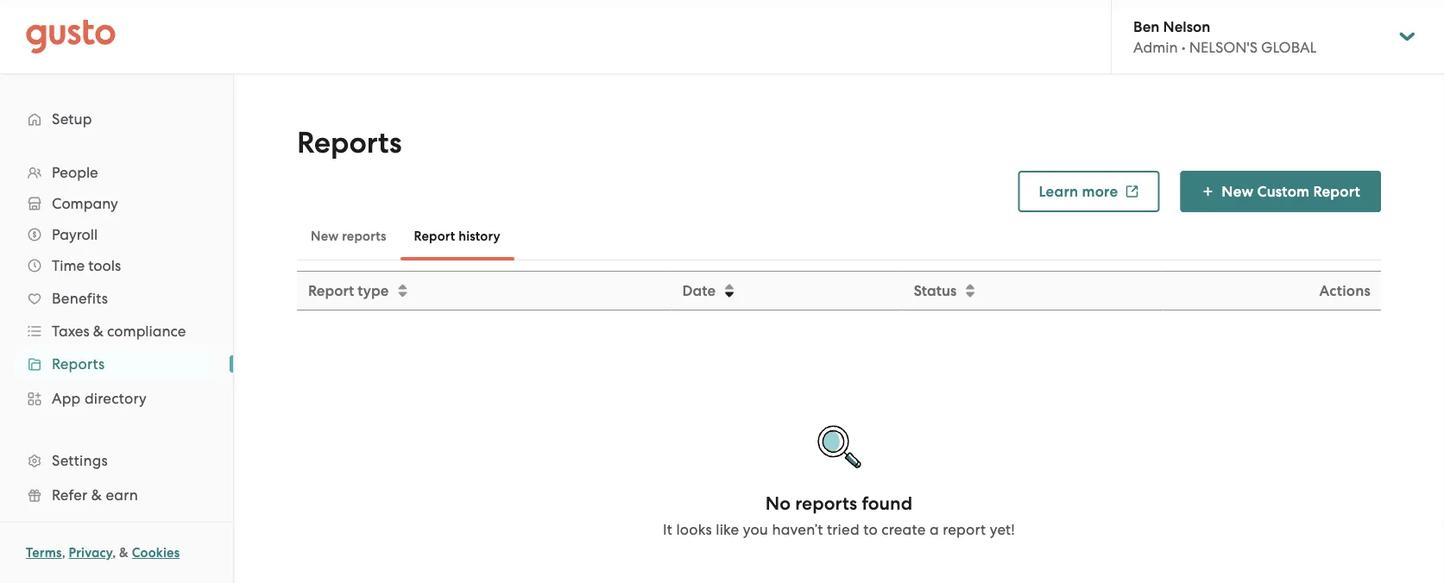 Task type: describe. For each thing, give the bounding box(es) containing it.
refer
[[52, 487, 88, 504]]

you
[[743, 522, 769, 539]]

taxes & compliance button
[[17, 316, 216, 347]]

ben
[[1134, 17, 1160, 35]]

custom
[[1258, 183, 1310, 200]]

learn more
[[1039, 183, 1119, 200]]

0 vertical spatial reports
[[297, 126, 402, 161]]

reports for no
[[795, 493, 858, 515]]

benefits
[[52, 290, 108, 307]]

terms , privacy , & cookies
[[26, 546, 180, 561]]

people button
[[17, 157, 216, 188]]

no
[[766, 493, 791, 515]]

new reports
[[311, 229, 387, 244]]

new for new custom report
[[1222, 183, 1254, 200]]

refer & earn
[[52, 487, 138, 504]]

history
[[459, 229, 501, 244]]

privacy link
[[69, 546, 112, 561]]

payroll
[[52, 226, 98, 244]]

time tools button
[[17, 250, 216, 282]]

yet!
[[990, 522, 1016, 539]]

it
[[663, 522, 673, 539]]

a
[[930, 522, 939, 539]]

opens in a new tab image
[[1125, 185, 1139, 199]]

app
[[52, 390, 81, 408]]

new for new reports
[[311, 229, 339, 244]]

status button
[[904, 273, 1163, 309]]

directory
[[85, 390, 147, 408]]

report history button
[[400, 216, 514, 257]]

nelson
[[1164, 17, 1211, 35]]

like
[[716, 522, 739, 539]]

create
[[882, 522, 926, 539]]

payroll button
[[17, 219, 216, 250]]

reports tab list
[[297, 212, 1382, 261]]

found
[[862, 493, 913, 515]]

2 vertical spatial &
[[119, 546, 129, 561]]

app directory link
[[17, 383, 216, 414]]

no reports found it looks like you haven't tried to create a report yet!
[[663, 493, 1016, 539]]

cookies
[[132, 546, 180, 561]]

time tools
[[52, 257, 121, 275]]

list containing people
[[0, 157, 233, 582]]

privacy
[[69, 546, 112, 561]]

new custom report
[[1222, 183, 1361, 200]]

new reports button
[[297, 216, 400, 257]]

taxes
[[52, 323, 89, 340]]

company button
[[17, 188, 216, 219]]

report for type
[[308, 282, 354, 300]]

actions
[[1320, 282, 1371, 300]]

benefits link
[[17, 283, 216, 314]]

report history
[[414, 229, 501, 244]]

2 horizontal spatial report
[[1314, 183, 1361, 200]]



Task type: locate. For each thing, give the bounding box(es) containing it.
upgrade
[[52, 522, 114, 539]]

1 vertical spatial new
[[311, 229, 339, 244]]

admin
[[1134, 39, 1178, 56]]

type
[[358, 282, 389, 300]]

company
[[52, 195, 118, 212]]

report inside 'button'
[[308, 282, 354, 300]]

& left "earn"
[[91, 487, 102, 504]]

new
[[1222, 183, 1254, 200], [311, 229, 339, 244]]

& for earn
[[91, 487, 102, 504]]

people
[[52, 164, 98, 181]]

compliance
[[107, 323, 186, 340]]

report left history at the left of page
[[414, 229, 455, 244]]

2 vertical spatial report
[[308, 282, 354, 300]]

,
[[62, 546, 65, 561], [112, 546, 116, 561]]

new left custom
[[1222, 183, 1254, 200]]

, down upgrade
[[112, 546, 116, 561]]

1 , from the left
[[62, 546, 65, 561]]

0 horizontal spatial new
[[311, 229, 339, 244]]

&
[[93, 323, 104, 340], [91, 487, 102, 504], [119, 546, 129, 561]]

0 horizontal spatial ,
[[62, 546, 65, 561]]

terms link
[[26, 546, 62, 561]]

settings link
[[17, 446, 216, 477]]

taxes & compliance
[[52, 323, 186, 340]]

terms
[[26, 546, 62, 561]]

time
[[52, 257, 85, 275]]

report inside button
[[414, 229, 455, 244]]

0 vertical spatial new
[[1222, 183, 1254, 200]]

setup
[[52, 111, 92, 128]]

more
[[1082, 183, 1119, 200]]

cookies button
[[132, 543, 180, 564]]

& inside dropdown button
[[93, 323, 104, 340]]

1 horizontal spatial reports
[[795, 493, 858, 515]]

report for history
[[414, 229, 455, 244]]

global
[[1262, 39, 1317, 56]]

looks
[[676, 522, 712, 539]]

upgrade link
[[17, 515, 216, 546]]

1 horizontal spatial new
[[1222, 183, 1254, 200]]

1 vertical spatial reports
[[795, 493, 858, 515]]

gusto navigation element
[[0, 74, 233, 584]]

list
[[0, 157, 233, 582]]

earn
[[106, 487, 138, 504]]

1 vertical spatial report
[[414, 229, 455, 244]]

reports up tried
[[795, 493, 858, 515]]

reports
[[297, 126, 402, 161], [52, 356, 105, 373]]

reports up type
[[342, 229, 387, 244]]

1 vertical spatial reports
[[52, 356, 105, 373]]

report right custom
[[1314, 183, 1361, 200]]

new up report type on the left of the page
[[311, 229, 339, 244]]

, left privacy
[[62, 546, 65, 561]]

& left cookies button
[[119, 546, 129, 561]]

report type
[[308, 282, 389, 300]]

reports
[[342, 229, 387, 244], [795, 493, 858, 515]]

status
[[914, 282, 957, 300]]

setup link
[[17, 104, 216, 135]]

to
[[864, 522, 878, 539]]

haven't
[[772, 522, 823, 539]]

report type button
[[298, 273, 671, 309]]

1 horizontal spatial ,
[[112, 546, 116, 561]]

settings
[[52, 452, 108, 470]]

date button
[[672, 273, 902, 309]]

0 vertical spatial reports
[[342, 229, 387, 244]]

1 horizontal spatial report
[[414, 229, 455, 244]]

0 vertical spatial &
[[93, 323, 104, 340]]

new inside button
[[311, 229, 339, 244]]

reports inside button
[[342, 229, 387, 244]]

0 vertical spatial report
[[1314, 183, 1361, 200]]

0 horizontal spatial reports
[[342, 229, 387, 244]]

0 horizontal spatial reports
[[52, 356, 105, 373]]

reports link
[[17, 349, 216, 380]]

report
[[943, 522, 986, 539]]

reports inside no reports found it looks like you haven't tried to create a report yet!
[[795, 493, 858, 515]]

2 , from the left
[[112, 546, 116, 561]]

learn
[[1039, 183, 1079, 200]]

reports inside the gusto navigation element
[[52, 356, 105, 373]]

date
[[683, 282, 716, 300]]

1 horizontal spatial reports
[[297, 126, 402, 161]]

new custom report link
[[1181, 171, 1382, 212]]

tools
[[88, 257, 121, 275]]

& right the taxes
[[93, 323, 104, 340]]

report
[[1314, 183, 1361, 200], [414, 229, 455, 244], [308, 282, 354, 300]]

•
[[1182, 39, 1186, 56]]

1 vertical spatial &
[[91, 487, 102, 504]]

refer & earn link
[[17, 480, 216, 511]]

reports for new
[[342, 229, 387, 244]]

tried
[[827, 522, 860, 539]]

ben nelson admin • nelson's global
[[1134, 17, 1317, 56]]

app directory
[[52, 390, 147, 408]]

nelson's
[[1190, 39, 1258, 56]]

report left type
[[308, 282, 354, 300]]

& for compliance
[[93, 323, 104, 340]]

learn more link
[[1019, 171, 1160, 212]]

home image
[[26, 19, 116, 54]]

0 horizontal spatial report
[[308, 282, 354, 300]]



Task type: vqa. For each thing, say whether or not it's contained in the screenshot.
the middle Report
yes



